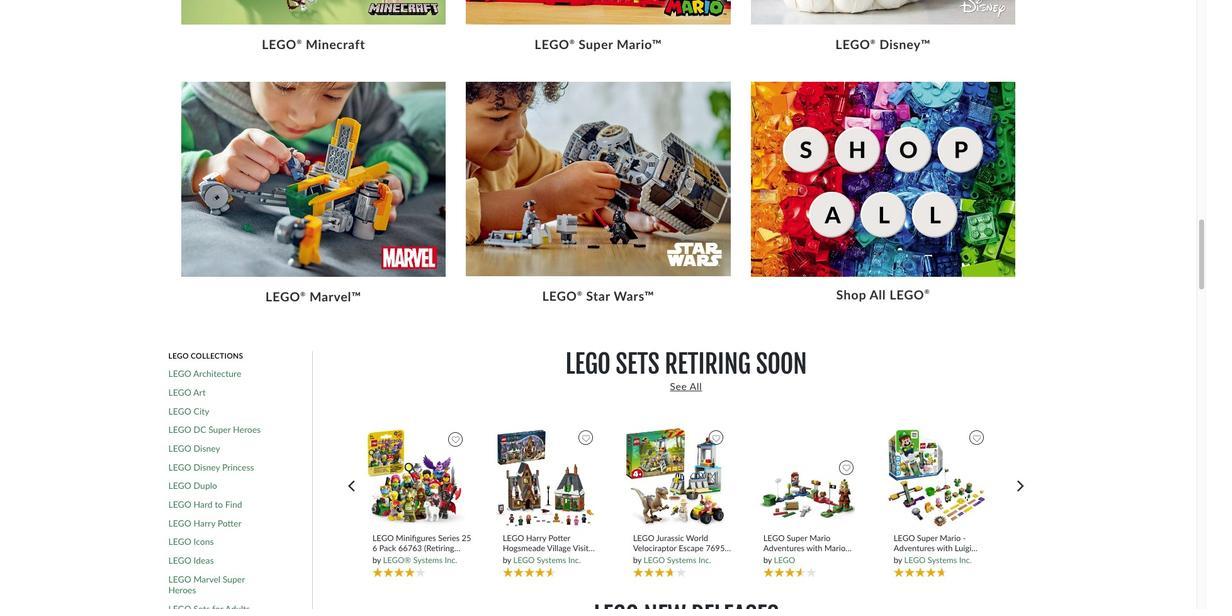 Task type: vqa. For each thing, say whether or not it's contained in the screenshot.
LEGO Disney link
yes



Task type: describe. For each thing, give the bounding box(es) containing it.
lego ® star wars™
[[542, 288, 655, 303]]

sets
[[616, 348, 660, 380]]

lego harry potter
[[168, 518, 241, 529]]

lego super mario - adventures with luigi starter course 71387 (retiring soon)
[[894, 533, 972, 574]]

marvel
[[194, 574, 220, 585]]

mario for mario
[[810, 533, 831, 543]]

shop all lego image
[[751, 82, 1016, 277]]

lego super mario - adventures with luigi starter course 71387 (retiring soon) link
[[894, 533, 996, 574]]

kit
[[849, 554, 859, 564]]

76957
[[706, 543, 730, 554]]

lego for lego super mario adventures with mario starter course building kit 71360 (retiring soon)
[[764, 533, 785, 543]]

lego for lego disney
[[168, 443, 191, 454]]

lego for lego ® marvel™
[[266, 289, 300, 304]]

lego for lego marvel super heroes
[[168, 574, 191, 585]]

lego for lego city
[[168, 406, 191, 417]]

soon
[[756, 348, 807, 380]]

inc. for mario
[[959, 556, 972, 566]]

lego ideas
[[168, 555, 214, 566]]

by for lego jurassic world velociraptor escape 76957 (retiring soon)
[[633, 556, 642, 566]]

architecture
[[193, 369, 241, 379]]

all inside lego sets retiring soon see all
[[690, 380, 702, 392]]

lego minifigures series 25 6 pack 66763 (retiring soon) link
[[373, 533, 475, 564]]

lego for lego ideas
[[168, 555, 191, 566]]

lego systems inc. link for adventures
[[905, 556, 972, 566]]

by for lego minifigures series 25 6 pack 66763 (retiring soon)
[[373, 556, 381, 566]]

with inside lego super mario adventures with mario starter course building kit 71360 (retiring soon)
[[807, 543, 823, 554]]

lego duplo link
[[168, 481, 217, 492]]

® for disney™
[[871, 38, 876, 45]]

76388
[[503, 554, 527, 564]]

lego architecture
[[168, 369, 241, 379]]

lego duplo
[[168, 481, 217, 491]]

lego for lego harry potter
[[168, 518, 191, 529]]

lego city
[[168, 406, 209, 417]]

velociraptor
[[633, 543, 677, 554]]

lego super mario - adventures with luigi starter course 71387 (retiring soon) image
[[887, 428, 987, 529]]

heroes for lego dc super heroes
[[233, 425, 261, 435]]

duplo
[[194, 481, 217, 491]]

soon) inside lego minifigures series 25 6 pack 66763 (retiring soon)
[[373, 554, 393, 564]]

minecraft
[[306, 36, 365, 51]]

potter for lego harry potter hogsmeade village visit 76388 (retiring soon)
[[549, 533, 571, 543]]

art
[[193, 387, 206, 398]]

(retiring inside lego harry potter hogsmeade village visit 76388 (retiring soon)
[[529, 554, 559, 564]]

inc. for series
[[445, 556, 458, 566]]

soon) inside lego super mario - adventures with luigi starter course 71387 (retiring soon)
[[926, 564, 946, 574]]

city
[[194, 406, 209, 417]]

systems for 66763
[[413, 556, 443, 566]]

lego ® marvel™
[[266, 289, 362, 304]]

super inside lego super mario - adventures with luigi starter course 71387 (retiring soon)
[[917, 533, 938, 543]]

with inside lego super mario - adventures with luigi starter course 71387 (retiring soon)
[[937, 543, 953, 554]]

potter for lego harry potter
[[218, 518, 241, 529]]

66763
[[398, 543, 422, 554]]

lego architecture link
[[168, 369, 241, 380]]

lego for lego dc super heroes
[[168, 425, 191, 435]]

by lego systems inc. for village
[[503, 556, 581, 566]]

lego harry potter hogsmeade village visit 76388 (retiring soon)
[[503, 533, 589, 564]]

lego icons
[[168, 537, 214, 547]]

lego ® super mario™
[[535, 36, 662, 51]]

to
[[215, 499, 223, 510]]

lego super mario adventures with mario starter course building kit 71360 (retiring soon)
[[764, 533, 859, 574]]

® for marvel™
[[300, 290, 306, 298]]

see
[[670, 380, 687, 392]]

soon) inside lego super mario adventures with mario starter course building kit 71360 (retiring soon)
[[822, 564, 842, 574]]

soon) inside lego jurassic world velociraptor escape 76957 (retiring soon)
[[665, 554, 686, 564]]

lego minifigures series 25 6 pack 66763 (retiring soon)
[[373, 533, 471, 564]]

by for lego harry potter hogsmeade village visit 76388 (retiring soon)
[[503, 556, 511, 566]]

lego ® minecraft
[[262, 36, 365, 51]]

lego city link
[[168, 406, 209, 417]]

mario™
[[617, 36, 662, 51]]

dc
[[194, 425, 206, 435]]

lego for lego ® star wars™
[[542, 288, 577, 303]]

lego minifigures series 25 6 pack 66763 (retiring soon) image
[[365, 430, 466, 529]]

course inside lego super mario adventures with mario starter course building kit 71360 (retiring soon)
[[790, 554, 815, 564]]

find
[[225, 499, 242, 510]]

series
[[438, 533, 460, 543]]

lego for lego architecture
[[168, 369, 191, 379]]

hard
[[194, 499, 213, 510]]

systems for (retiring
[[667, 556, 697, 566]]

harry for lego harry potter hogsmeade village visit 76388 (retiring soon)
[[526, 533, 546, 543]]

lego for lego harry potter hogsmeade village visit 76388 (retiring soon)
[[503, 533, 524, 543]]

lego disney princess
[[168, 462, 254, 473]]

shop all lego ®
[[837, 287, 930, 302]]

lego art link
[[168, 387, 206, 398]]

lego for lego duplo
[[168, 481, 191, 491]]

® for super mario™
[[570, 38, 575, 45]]

lego for lego collections
[[168, 351, 189, 361]]

lego disney princess link
[[168, 462, 254, 473]]

jurassic
[[656, 533, 684, 543]]

lego harry potter link
[[168, 518, 241, 529]]

lego®
[[383, 556, 411, 566]]

soon) inside lego harry potter hogsmeade village visit 76388 (retiring soon)
[[561, 554, 581, 564]]

world
[[686, 533, 708, 543]]

collections
[[191, 351, 243, 361]]

harry for lego harry potter
[[194, 518, 215, 529]]

princess
[[222, 462, 254, 473]]

by for lego super mario adventures with mario starter course building kit 71360 (retiring soon)
[[764, 556, 772, 566]]

retiring
[[665, 348, 751, 380]]

-
[[963, 533, 966, 543]]

lego harry potter hogsmeade village visit 76388 (retiring soon) image
[[495, 428, 596, 529]]

lego® systems inc. link
[[383, 556, 458, 566]]

lego ® disney™
[[836, 36, 931, 52]]

6
[[373, 543, 377, 554]]

lego for lego sets retiring soon see all
[[565, 348, 611, 380]]

lego ideas link
[[168, 555, 214, 566]]

lego for lego minifigures series 25 6 pack 66763 (retiring soon)
[[373, 533, 394, 543]]



Task type: locate. For each thing, give the bounding box(es) containing it.
inc. down visit
[[568, 556, 581, 566]]

heroes down marvel on the bottom left
[[168, 585, 196, 596]]

lego for lego art
[[168, 387, 191, 398]]

lego disney image
[[751, 0, 1016, 25]]

71360
[[764, 564, 787, 574]]

icons
[[194, 537, 214, 547]]

lego super mario adventures with mario starter course building kit 71360 (retiring soon) image
[[756, 458, 857, 529]]

(retiring
[[424, 543, 454, 554], [529, 554, 559, 564], [633, 554, 663, 564], [789, 564, 820, 574], [894, 564, 924, 574]]

lego harry potter hogsmeade village visit 76388 (retiring soon) link
[[503, 533, 605, 564]]

potter
[[218, 518, 241, 529], [549, 533, 571, 543]]

lego super mario image
[[466, 0, 731, 24]]

3 systems from the left
[[667, 556, 697, 566]]

lego collections
[[168, 351, 243, 361]]

1 vertical spatial heroes
[[168, 585, 196, 596]]

1 vertical spatial harry
[[526, 533, 546, 543]]

super inside lego super mario adventures with mario starter course building kit 71360 (retiring soon)
[[787, 533, 808, 543]]

lego hard to find link
[[168, 499, 242, 510]]

adventures inside lego super mario adventures with mario starter course building kit 71360 (retiring soon)
[[764, 543, 805, 554]]

lego jurassic world velociraptor escape 76957 (retiring soon)
[[633, 533, 730, 564]]

super for lego ® super mario™
[[579, 36, 613, 51]]

all right see
[[690, 380, 702, 392]]

shop
[[837, 287, 867, 302]]

by right kit
[[894, 556, 902, 566]]

visit
[[573, 543, 589, 554]]

4 by from the left
[[764, 556, 772, 566]]

lego hard to find
[[168, 499, 242, 510]]

adventures up the lego link
[[764, 543, 805, 554]]

lego jurassic world velociraptor escape 76957 (retiring soon) link
[[633, 533, 736, 564]]

systems down escape
[[667, 556, 697, 566]]

1 by lego systems inc. from the left
[[503, 556, 581, 566]]

1 horizontal spatial starter
[[894, 554, 918, 564]]

lego inside lego minifigures series 25 6 pack 66763 (retiring soon)
[[373, 533, 394, 543]]

lego inside lego disney princess link
[[168, 462, 191, 473]]

2 adventures from the left
[[894, 543, 935, 554]]

lego icons link
[[168, 537, 214, 548]]

heroes for lego marvel super heroes
[[168, 585, 196, 596]]

0 horizontal spatial course
[[790, 554, 815, 564]]

0 vertical spatial heroes
[[233, 425, 261, 435]]

lego inside lego sets retiring soon see all
[[565, 348, 611, 380]]

course inside lego super mario - adventures with luigi starter course 71387 (retiring soon)
[[920, 554, 946, 564]]

lego art
[[168, 387, 206, 398]]

mario for with
[[940, 533, 961, 543]]

by lego systems inc. down velociraptor at the right bottom of the page
[[633, 556, 711, 566]]

0 horizontal spatial by lego systems inc.
[[503, 556, 581, 566]]

lego systems inc. link
[[514, 556, 581, 566], [644, 556, 711, 566], [905, 556, 972, 566]]

2 horizontal spatial lego systems inc. link
[[905, 556, 972, 566]]

lego for lego ® disney™
[[836, 36, 871, 52]]

2 horizontal spatial by lego systems inc.
[[894, 556, 972, 566]]

1 vertical spatial all
[[690, 380, 702, 392]]

minifigures
[[396, 533, 436, 543]]

all right shop
[[870, 287, 886, 302]]

1 horizontal spatial heroes
[[233, 425, 261, 435]]

by lego systems inc. down village
[[503, 556, 581, 566]]

0 horizontal spatial lego systems inc. link
[[514, 556, 581, 566]]

super down lego super mario image
[[579, 36, 613, 51]]

2 by from the left
[[503, 556, 511, 566]]

2 starter from the left
[[894, 554, 918, 564]]

(retiring inside lego jurassic world velociraptor escape 76957 (retiring soon)
[[633, 554, 663, 564]]

lego inside lego disney link
[[168, 443, 191, 454]]

2 lego systems inc. link from the left
[[644, 556, 711, 566]]

0 horizontal spatial all
[[690, 380, 702, 392]]

lego inside lego city link
[[168, 406, 191, 417]]

lego marvel image
[[181, 82, 446, 277]]

by lego systems inc. for adventures
[[894, 556, 972, 566]]

0 horizontal spatial harry
[[194, 518, 215, 529]]

1 with from the left
[[807, 543, 823, 554]]

systems for luigi
[[928, 556, 957, 566]]

inc. down series
[[445, 556, 458, 566]]

lego for lego hard to find
[[168, 499, 191, 510]]

lego for lego jurassic world velociraptor escape 76957 (retiring soon)
[[633, 533, 655, 543]]

starter right kit
[[894, 554, 918, 564]]

adventures left luigi
[[894, 543, 935, 554]]

adventures
[[764, 543, 805, 554], [894, 543, 935, 554]]

4 inc. from the left
[[959, 556, 972, 566]]

by lego® systems inc.
[[373, 556, 458, 566]]

systems down 66763
[[413, 556, 443, 566]]

1 starter from the left
[[764, 554, 788, 564]]

lego link
[[774, 556, 796, 566]]

1 horizontal spatial course
[[920, 554, 946, 564]]

inc. for potter
[[568, 556, 581, 566]]

71387
[[948, 554, 972, 564]]

building
[[817, 554, 846, 564]]

inc.
[[445, 556, 458, 566], [568, 556, 581, 566], [699, 556, 711, 566], [959, 556, 972, 566]]

5 by from the left
[[894, 556, 902, 566]]

mario inside lego super mario - adventures with luigi starter course 71387 (retiring soon)
[[940, 533, 961, 543]]

course
[[790, 554, 815, 564], [920, 554, 946, 564]]

® inside shop all lego ®
[[925, 288, 930, 295]]

® for minecraft
[[297, 38, 302, 45]]

2 course from the left
[[920, 554, 946, 564]]

3 lego systems inc. link from the left
[[905, 556, 972, 566]]

systems down village
[[537, 556, 566, 566]]

lego inside lego super mario adventures with mario starter course building kit 71360 (retiring soon)
[[764, 533, 785, 543]]

star
[[586, 288, 610, 303]]

disney inside lego disney link
[[194, 443, 220, 454]]

super
[[579, 36, 613, 51], [209, 425, 231, 435], [787, 533, 808, 543], [917, 533, 938, 543], [223, 574, 245, 585]]

® inside lego ® star wars™
[[577, 290, 583, 297]]

pack
[[379, 543, 396, 554]]

25
[[462, 533, 471, 543]]

starter up 71360
[[764, 554, 788, 564]]

lego systems inc. link down escape
[[644, 556, 711, 566]]

lego for lego ® minecraft
[[262, 36, 297, 51]]

disney inside lego disney princess link
[[194, 462, 220, 473]]

inc. down 76957
[[699, 556, 711, 566]]

adventures inside lego super mario - adventures with luigi starter course 71387 (retiring soon)
[[894, 543, 935, 554]]

disney
[[194, 443, 220, 454], [194, 462, 220, 473]]

2 inc. from the left
[[568, 556, 581, 566]]

lego
[[262, 36, 297, 51], [535, 36, 570, 51], [836, 36, 871, 52], [890, 287, 925, 302], [542, 288, 577, 303], [266, 289, 300, 304], [565, 348, 611, 380], [168, 351, 189, 361], [168, 369, 191, 379], [168, 387, 191, 398], [168, 406, 191, 417], [168, 425, 191, 435], [168, 443, 191, 454], [168, 462, 191, 473], [168, 481, 191, 491], [168, 499, 191, 510], [168, 518, 191, 529], [373, 533, 394, 543], [503, 533, 524, 543], [633, 533, 655, 543], [764, 533, 785, 543], [894, 533, 915, 543], [168, 537, 191, 547], [168, 555, 191, 566], [514, 556, 535, 566], [644, 556, 665, 566], [774, 556, 796, 566], [905, 556, 926, 566], [168, 574, 191, 585]]

1 adventures from the left
[[764, 543, 805, 554]]

lego for lego super mario - adventures with luigi starter course 71387 (retiring soon)
[[894, 533, 915, 543]]

lego inside lego jurassic world velociraptor escape 76957 (retiring soon)
[[633, 533, 655, 543]]

disney for lego disney
[[194, 443, 220, 454]]

2 disney from the top
[[194, 462, 220, 473]]

lego systems inc. link down luigi
[[905, 556, 972, 566]]

lego inside lego duplo link
[[168, 481, 191, 491]]

starter inside lego super mario - adventures with luigi starter course 71387 (retiring soon)
[[894, 554, 918, 564]]

0 horizontal spatial starter
[[764, 554, 788, 564]]

2 by lego systems inc. from the left
[[633, 556, 711, 566]]

super for lego marvel super heroes
[[223, 574, 245, 585]]

lego for lego ® super mario™
[[535, 36, 570, 51]]

3 inc. from the left
[[699, 556, 711, 566]]

super right marvel on the bottom left
[[223, 574, 245, 585]]

(retiring inside lego super mario adventures with mario starter course building kit 71360 (retiring soon)
[[789, 564, 820, 574]]

systems for 76388
[[537, 556, 566, 566]]

inc. down luigi
[[959, 556, 972, 566]]

2 systems from the left
[[537, 556, 566, 566]]

harry down lego hard to find link at the bottom of page
[[194, 518, 215, 529]]

lego super mario adventures with mario starter course building kit 71360 (retiring soon) link
[[764, 533, 866, 574]]

potter up village
[[549, 533, 571, 543]]

1 horizontal spatial adventures
[[894, 543, 935, 554]]

lego star wars image
[[466, 82, 731, 276]]

1 course from the left
[[790, 554, 815, 564]]

disney for lego disney princess
[[194, 462, 220, 473]]

0 horizontal spatial adventures
[[764, 543, 805, 554]]

by down hogsmeade
[[503, 556, 511, 566]]

2 with from the left
[[937, 543, 953, 554]]

® inside lego ® marvel™
[[300, 290, 306, 298]]

0 horizontal spatial heroes
[[168, 585, 196, 596]]

with
[[807, 543, 823, 554], [937, 543, 953, 554]]

0 horizontal spatial with
[[807, 543, 823, 554]]

heroes
[[233, 425, 261, 435], [168, 585, 196, 596]]

0 vertical spatial all
[[870, 287, 886, 302]]

lego inside lego architecture "link"
[[168, 369, 191, 379]]

starter inside lego super mario adventures with mario starter course building kit 71360 (retiring soon)
[[764, 554, 788, 564]]

wars™
[[614, 288, 655, 303]]

® inside lego ® super mario™
[[570, 38, 575, 45]]

lego marvel super heroes
[[168, 574, 245, 596]]

1 horizontal spatial with
[[937, 543, 953, 554]]

0 vertical spatial potter
[[218, 518, 241, 529]]

1 horizontal spatial harry
[[526, 533, 546, 543]]

systems down luigi
[[928, 556, 957, 566]]

lego minecraft image
[[181, 0, 446, 24]]

all
[[870, 287, 886, 302], [690, 380, 702, 392]]

1 lego systems inc. link from the left
[[514, 556, 581, 566]]

lego disney
[[168, 443, 220, 454]]

(retiring inside lego super mario - adventures with luigi starter course 71387 (retiring soon)
[[894, 564, 924, 574]]

harry inside lego harry potter hogsmeade village visit 76388 (retiring soon)
[[526, 533, 546, 543]]

lego inside lego ideas link
[[168, 555, 191, 566]]

by left the lego link
[[764, 556, 772, 566]]

lego sets retiring soon see all
[[565, 348, 807, 392]]

super for lego dc super heroes
[[209, 425, 231, 435]]

1 horizontal spatial lego systems inc. link
[[644, 556, 711, 566]]

1 horizontal spatial by lego systems inc.
[[633, 556, 711, 566]]

heroes up princess
[[233, 425, 261, 435]]

disney up duplo
[[194, 462, 220, 473]]

super inside lego marvel super heroes
[[223, 574, 245, 585]]

lego inside lego hard to find link
[[168, 499, 191, 510]]

soon)
[[373, 554, 393, 564], [561, 554, 581, 564], [665, 554, 686, 564], [822, 564, 842, 574], [926, 564, 946, 574]]

3 by from the left
[[633, 556, 642, 566]]

lego dc super heroes
[[168, 425, 261, 435]]

lego inside lego harry potter link
[[168, 518, 191, 529]]

0 horizontal spatial potter
[[218, 518, 241, 529]]

disney™
[[880, 36, 931, 52]]

lego systems inc. link down village
[[514, 556, 581, 566]]

® inside lego ® minecraft
[[297, 38, 302, 45]]

1 vertical spatial potter
[[549, 533, 571, 543]]

super left -
[[917, 533, 938, 543]]

escape
[[679, 543, 704, 554]]

lego inside lego super mario - adventures with luigi starter course 71387 (retiring soon)
[[894, 533, 915, 543]]

lego inside lego harry potter hogsmeade village visit 76388 (retiring soon)
[[503, 533, 524, 543]]

see all link
[[670, 380, 702, 392]]

1 vertical spatial disney
[[194, 462, 220, 473]]

potter down find
[[218, 518, 241, 529]]

1 inc. from the left
[[445, 556, 458, 566]]

3 by lego systems inc. from the left
[[894, 556, 972, 566]]

by for lego super mario - adventures with luigi starter course 71387 (retiring soon)
[[894, 556, 902, 566]]

lego inside lego marvel super heroes
[[168, 574, 191, 585]]

1 by from the left
[[373, 556, 381, 566]]

0 vertical spatial disney
[[194, 443, 220, 454]]

lego systems inc. link for escape
[[644, 556, 711, 566]]

with up 71387
[[937, 543, 953, 554]]

disney up lego disney princess
[[194, 443, 220, 454]]

®
[[297, 38, 302, 45], [570, 38, 575, 45], [871, 38, 876, 45], [925, 288, 930, 295], [577, 290, 583, 297], [300, 290, 306, 298]]

by lego systems inc.
[[503, 556, 581, 566], [633, 556, 711, 566], [894, 556, 972, 566]]

lego inside lego art link
[[168, 387, 191, 398]]

1 horizontal spatial all
[[870, 287, 886, 302]]

® inside lego ® disney™
[[871, 38, 876, 45]]

luigi
[[955, 543, 972, 554]]

village
[[547, 543, 571, 554]]

lego dc super heroes link
[[168, 425, 261, 436]]

1 horizontal spatial potter
[[549, 533, 571, 543]]

harry up hogsmeade
[[526, 533, 546, 543]]

potter inside lego harry potter hogsmeade village visit 76388 (retiring soon)
[[549, 533, 571, 543]]

starter
[[764, 554, 788, 564], [894, 554, 918, 564]]

lego for lego disney princess
[[168, 462, 191, 473]]

inc. for world
[[699, 556, 711, 566]]

lego marvel super heroes link
[[168, 574, 273, 596]]

hogsmeade
[[503, 543, 545, 554]]

0 vertical spatial harry
[[194, 518, 215, 529]]

super up the lego link
[[787, 533, 808, 543]]

heroes inside lego marvel super heroes
[[168, 585, 196, 596]]

by
[[373, 556, 381, 566], [503, 556, 511, 566], [633, 556, 642, 566], [764, 556, 772, 566], [894, 556, 902, 566]]

mario
[[810, 533, 831, 543], [940, 533, 961, 543], [825, 543, 846, 554]]

ideas
[[194, 555, 214, 566]]

by lego systems inc. for escape
[[633, 556, 711, 566]]

by down velociraptor at the right bottom of the page
[[633, 556, 642, 566]]

(retiring inside lego minifigures series 25 6 pack 66763 (retiring soon)
[[424, 543, 454, 554]]

lego systems inc. link for village
[[514, 556, 581, 566]]

lego disney link
[[168, 443, 220, 454]]

systems
[[413, 556, 443, 566], [537, 556, 566, 566], [667, 556, 697, 566], [928, 556, 957, 566]]

super right dc
[[209, 425, 231, 435]]

by lego systems inc. down luigi
[[894, 556, 972, 566]]

1 systems from the left
[[413, 556, 443, 566]]

1 disney from the top
[[194, 443, 220, 454]]

by lego
[[764, 556, 796, 566]]

with up building
[[807, 543, 823, 554]]

marvel™
[[310, 289, 362, 304]]

® for star wars™
[[577, 290, 583, 297]]

4 systems from the left
[[928, 556, 957, 566]]

by down 6
[[373, 556, 381, 566]]

lego jurassic world velociraptor escape 76957 (retiring soon) image
[[626, 428, 727, 529]]

lego for lego icons
[[168, 537, 191, 547]]



